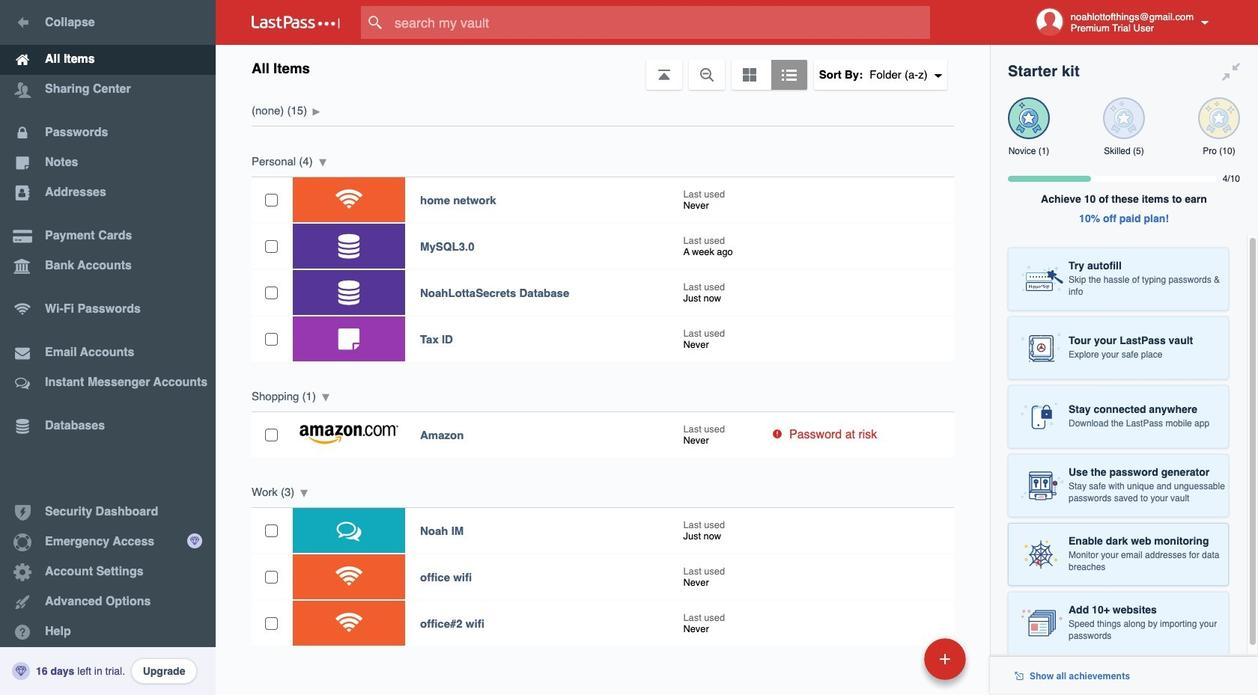 Task type: locate. For each thing, give the bounding box(es) containing it.
new item element
[[821, 638, 971, 681]]

vault options navigation
[[216, 45, 990, 90]]

main navigation navigation
[[0, 0, 216, 696]]

new item navigation
[[821, 634, 975, 696]]



Task type: describe. For each thing, give the bounding box(es) containing it.
lastpass image
[[252, 16, 340, 29]]

Search search field
[[361, 6, 959, 39]]

search my vault text field
[[361, 6, 959, 39]]



Task type: vqa. For each thing, say whether or not it's contained in the screenshot.
THE NEW ITEM navigation
yes



